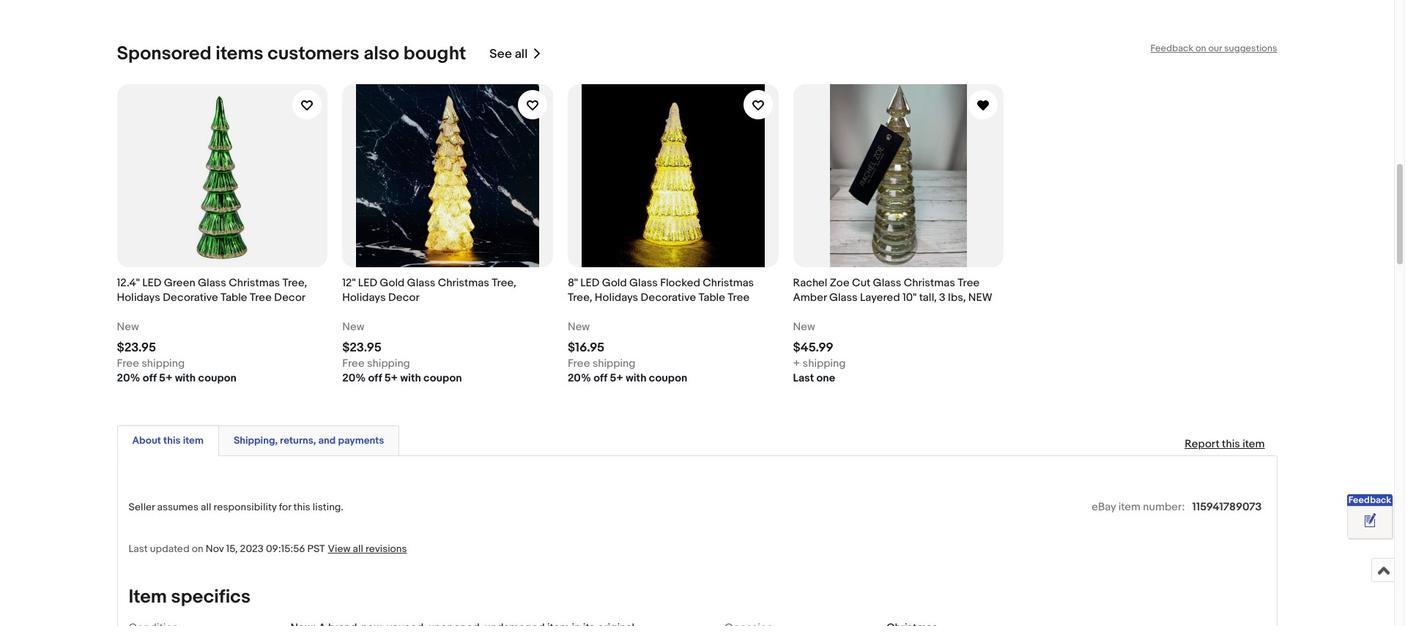 Task type: vqa. For each thing, say whether or not it's contained in the screenshot.
Tree
yes



Task type: locate. For each thing, give the bounding box(es) containing it.
glass for holidays
[[629, 276, 658, 290]]

nov
[[206, 543, 224, 556]]

2 horizontal spatial holidays
[[595, 291, 638, 305]]

coupon for decor
[[424, 372, 462, 386]]

2 horizontal spatial all
[[515, 47, 528, 61]]

3 christmas from the left
[[703, 276, 754, 290]]

+ shipping text field
[[793, 357, 846, 372]]

1 horizontal spatial $23.95
[[342, 341, 382, 356]]

0 horizontal spatial decorative
[[163, 291, 218, 305]]

0 horizontal spatial 20%
[[117, 372, 140, 386]]

led inside 12.4" led green glass christmas tree, holidays decorative table tree decor
[[142, 276, 161, 290]]

1 horizontal spatial free shipping text field
[[342, 357, 410, 372]]

0 horizontal spatial table
[[221, 291, 247, 305]]

shipping inside new $16.95 free shipping 20% off 5+ with coupon
[[593, 357, 636, 371]]

2 horizontal spatial off
[[594, 372, 608, 386]]

3 off from the left
[[594, 372, 608, 386]]

new text field for $23.95
[[117, 320, 139, 335]]

shipping
[[142, 357, 185, 371], [367, 357, 410, 371], [593, 357, 636, 371], [803, 357, 846, 371]]

specifics
[[171, 586, 251, 609]]

1 new text field from the left
[[342, 320, 365, 335]]

12.4"
[[117, 276, 140, 290]]

3 shipping from the left
[[593, 357, 636, 371]]

1 horizontal spatial $23.95 text field
[[342, 341, 382, 356]]

2 horizontal spatial 5+
[[610, 372, 624, 386]]

decorative
[[163, 291, 218, 305], [641, 291, 696, 305]]

christmas for 12.4" led green glass christmas tree, holidays decorative table tree decor
[[229, 276, 280, 290]]

this right "about"
[[163, 435, 181, 447]]

see all
[[490, 47, 528, 61]]

glass
[[198, 276, 226, 290], [407, 276, 436, 290], [629, 276, 658, 290], [873, 276, 902, 290], [829, 291, 858, 305]]

2 holidays from the left
[[342, 291, 386, 305]]

view
[[328, 543, 351, 556]]

gold for $23.95
[[380, 276, 405, 290]]

gold right 12"
[[380, 276, 405, 290]]

new $23.95 free shipping 20% off 5+ with coupon down 12" led gold glass christmas tree, holidays decor
[[342, 320, 462, 386]]

this inside button
[[163, 435, 181, 447]]

free inside new $16.95 free shipping 20% off 5+ with coupon
[[568, 357, 590, 371]]

2 free shipping text field from the left
[[342, 357, 410, 372]]

0 horizontal spatial feedback
[[1151, 43, 1194, 54]]

item
[[183, 435, 204, 447], [1243, 438, 1265, 451], [1119, 501, 1141, 515]]

decor inside 12.4" led green glass christmas tree, holidays decorative table tree decor
[[274, 291, 306, 305]]

holidays inside 12" led gold glass christmas tree, holidays decor
[[342, 291, 386, 305]]

1 horizontal spatial led
[[358, 276, 377, 290]]

new $23.95 free shipping 20% off 5+ with coupon down green
[[117, 320, 237, 386]]

christmas inside the rachel zoe cut glass christmas tree amber glass layered 10" tall, 3 lbs, new
[[904, 276, 955, 290]]

new
[[117, 320, 139, 334], [342, 320, 365, 334], [568, 320, 590, 334], [793, 320, 815, 334]]

0 vertical spatial last
[[793, 372, 814, 386]]

new $23.95 free shipping 20% off 5+ with coupon for decorative
[[117, 320, 237, 386]]

1 new $23.95 free shipping 20% off 5+ with coupon from the left
[[117, 320, 237, 386]]

3 coupon from the left
[[649, 372, 688, 386]]

2 new from the left
[[342, 320, 365, 334]]

2 horizontal spatial coupon
[[649, 372, 688, 386]]

1 vertical spatial all
[[201, 501, 211, 514]]

glass inside 8" led gold glass flocked christmas tree, holidays decorative table tree
[[629, 276, 658, 290]]

4 christmas from the left
[[904, 276, 955, 290]]

1 horizontal spatial holidays
[[342, 291, 386, 305]]

with for decor
[[401, 372, 421, 386]]

items
[[216, 43, 263, 65]]

2 coupon from the left
[[424, 372, 462, 386]]

led
[[142, 276, 161, 290], [358, 276, 377, 290], [581, 276, 600, 290]]

holidays inside 12.4" led green glass christmas tree, holidays decorative table tree decor
[[117, 291, 160, 305]]

new $16.95 free shipping 20% off 5+ with coupon
[[568, 320, 688, 386]]

2 off from the left
[[368, 372, 382, 386]]

last
[[793, 372, 814, 386], [129, 543, 148, 556]]

1 horizontal spatial 20%
[[342, 372, 366, 386]]

1 christmas from the left
[[229, 276, 280, 290]]

new text field down 12.4"
[[117, 320, 139, 335]]

decor
[[274, 291, 306, 305], [388, 291, 420, 305]]

0 horizontal spatial 20% off 5+ with coupon text field
[[117, 372, 237, 386]]

gold inside 12" led gold glass christmas tree, holidays decor
[[380, 276, 405, 290]]

1 horizontal spatial 20% off 5+ with coupon text field
[[342, 372, 462, 386]]

2 decor from the left
[[388, 291, 420, 305]]

sponsored
[[117, 43, 211, 65]]

1 5+ from the left
[[159, 372, 173, 386]]

1 horizontal spatial decor
[[388, 291, 420, 305]]

2 new $23.95 free shipping 20% off 5+ with coupon from the left
[[342, 320, 462, 386]]

item right ebay in the bottom of the page
[[1119, 501, 1141, 515]]

1 off from the left
[[143, 372, 157, 386]]

2 with from the left
[[401, 372, 421, 386]]

1 gold from the left
[[380, 276, 405, 290]]

New text field
[[342, 320, 365, 335], [568, 320, 590, 335]]

1 decorative from the left
[[163, 291, 218, 305]]

led right 12.4"
[[142, 276, 161, 290]]

all right view
[[353, 543, 363, 556]]

led for 12.4"
[[142, 276, 161, 290]]

2 horizontal spatial with
[[626, 372, 647, 386]]

0 horizontal spatial free shipping text field
[[117, 357, 185, 372]]

christmas
[[229, 276, 280, 290], [438, 276, 489, 290], [703, 276, 754, 290], [904, 276, 955, 290]]

with for holidays
[[626, 372, 647, 386]]

item specifics
[[129, 586, 251, 609]]

0 horizontal spatial free
[[117, 357, 139, 371]]

this for about
[[163, 435, 181, 447]]

Free shipping text field
[[117, 357, 185, 372], [342, 357, 410, 372], [568, 357, 636, 372]]

new $45.99 + shipping last one
[[793, 320, 846, 386]]

last left updated
[[129, 543, 148, 556]]

0 horizontal spatial new $23.95 free shipping 20% off 5+ with coupon
[[117, 320, 237, 386]]

2 horizontal spatial free shipping text field
[[568, 357, 636, 372]]

2 gold from the left
[[602, 276, 627, 290]]

12"
[[342, 276, 356, 290]]

returns,
[[280, 435, 316, 447]]

1 horizontal spatial feedback
[[1349, 495, 1392, 506]]

new up the $45.99 text box
[[793, 320, 815, 334]]

2 led from the left
[[358, 276, 377, 290]]

1 $23.95 from the left
[[117, 341, 156, 356]]

free shipping text field for decorative
[[117, 357, 185, 372]]

updated
[[150, 543, 190, 556]]

1 20% from the left
[[117, 372, 140, 386]]

coupon inside new $16.95 free shipping 20% off 5+ with coupon
[[649, 372, 688, 386]]

1 free shipping text field from the left
[[117, 357, 185, 372]]

holidays for 12.4"
[[117, 291, 160, 305]]

$23.95 text field for 12" led gold glass christmas tree, holidays decor
[[342, 341, 382, 356]]

item for report this item
[[1243, 438, 1265, 451]]

new down 12"
[[342, 320, 365, 334]]

2 new text field from the left
[[568, 320, 590, 335]]

3 free shipping text field from the left
[[568, 357, 636, 372]]

holidays up new $16.95 free shipping 20% off 5+ with coupon
[[595, 291, 638, 305]]

2 shipping from the left
[[367, 357, 410, 371]]

1 horizontal spatial decorative
[[641, 291, 696, 305]]

0 horizontal spatial off
[[143, 372, 157, 386]]

3 free from the left
[[568, 357, 590, 371]]

$23.95 down 12.4"
[[117, 341, 156, 356]]

new down 12.4"
[[117, 320, 139, 334]]

on left our
[[1196, 43, 1207, 54]]

tree, inside 12" led gold glass christmas tree, holidays decor
[[492, 276, 516, 290]]

12" led gold glass christmas tree, holidays decor
[[342, 276, 516, 305]]

0 vertical spatial all
[[515, 47, 528, 61]]

shipping for holidays
[[593, 357, 636, 371]]

20% up "about"
[[117, 372, 140, 386]]

for
[[279, 501, 291, 514]]

2 horizontal spatial tree
[[958, 276, 980, 290]]

new for 12" led gold glass christmas tree, holidays decor
[[342, 320, 365, 334]]

2 5+ from the left
[[384, 372, 398, 386]]

1 horizontal spatial off
[[368, 372, 382, 386]]

led inside 8" led gold glass flocked christmas tree, holidays decorative table tree
[[581, 276, 600, 290]]

new inside new $16.95 free shipping 20% off 5+ with coupon
[[568, 320, 590, 334]]

New text field
[[117, 320, 139, 335], [793, 320, 815, 335]]

led for 12"
[[358, 276, 377, 290]]

1 with from the left
[[175, 372, 196, 386]]

1 new from the left
[[117, 320, 139, 334]]

20% down $16.95 text box
[[568, 372, 591, 386]]

3 led from the left
[[581, 276, 600, 290]]

see all link
[[490, 43, 543, 65]]

item right "about"
[[183, 435, 204, 447]]

1 horizontal spatial tree
[[728, 291, 750, 305]]

listing.
[[313, 501, 344, 514]]

$45.99 text field
[[793, 341, 834, 356]]

1 horizontal spatial gold
[[602, 276, 627, 290]]

20% for 12.4" led green glass christmas tree, holidays decorative table tree decor
[[117, 372, 140, 386]]

shipping inside new $45.99 + shipping last one
[[803, 357, 846, 371]]

3 holidays from the left
[[595, 291, 638, 305]]

2 horizontal spatial free
[[568, 357, 590, 371]]

$23.95 text field down 12.4"
[[117, 341, 156, 356]]

3 20% from the left
[[568, 372, 591, 386]]

lbs,
[[948, 291, 966, 305]]

1 horizontal spatial on
[[1196, 43, 1207, 54]]

table inside 8" led gold glass flocked christmas tree, holidays decorative table tree
[[699, 291, 725, 305]]

1 shipping from the left
[[142, 357, 185, 371]]

led inside 12" led gold glass christmas tree, holidays decor
[[358, 276, 377, 290]]

2 free from the left
[[342, 357, 365, 371]]

decorative down flocked
[[641, 291, 696, 305]]

tab list
[[117, 423, 1278, 457]]

glass inside 12" led gold glass christmas tree, holidays decor
[[407, 276, 436, 290]]

$45.99
[[793, 341, 834, 356]]

0 horizontal spatial gold
[[380, 276, 405, 290]]

on
[[1196, 43, 1207, 54], [192, 543, 203, 556]]

new text field down 12"
[[342, 320, 365, 335]]

with for decorative
[[175, 372, 196, 386]]

gold right 8"
[[602, 276, 627, 290]]

20%
[[117, 372, 140, 386], [342, 372, 366, 386], [568, 372, 591, 386]]

glass left flocked
[[629, 276, 658, 290]]

1 horizontal spatial new $23.95 free shipping 20% off 5+ with coupon
[[342, 320, 462, 386]]

5+ for decorative
[[159, 372, 173, 386]]

1 holidays from the left
[[117, 291, 160, 305]]

with
[[175, 372, 196, 386], [401, 372, 421, 386], [626, 372, 647, 386]]

led right 12"
[[358, 276, 377, 290]]

1 horizontal spatial with
[[401, 372, 421, 386]]

2 horizontal spatial led
[[581, 276, 600, 290]]

this right 'for'
[[294, 501, 310, 514]]

all right see
[[515, 47, 528, 61]]

0 horizontal spatial tree,
[[283, 276, 307, 290]]

20% inside new $16.95 free shipping 20% off 5+ with coupon
[[568, 372, 591, 386]]

2 horizontal spatial 20%
[[568, 372, 591, 386]]

off up payments at the bottom left of the page
[[368, 372, 382, 386]]

with inside new $16.95 free shipping 20% off 5+ with coupon
[[626, 372, 647, 386]]

$16.95
[[568, 341, 605, 356]]

item right report
[[1243, 438, 1265, 451]]

feedback for feedback on our suggestions
[[1151, 43, 1194, 54]]

2 horizontal spatial tree,
[[568, 291, 592, 305]]

0 horizontal spatial new text field
[[117, 320, 139, 335]]

christmas inside 12" led gold glass christmas tree, holidays decor
[[438, 276, 489, 290]]

1 horizontal spatial new text field
[[568, 320, 590, 335]]

gold inside 8" led gold glass flocked christmas tree, holidays decorative table tree
[[602, 276, 627, 290]]

1 led from the left
[[142, 276, 161, 290]]

tree, left 8"
[[492, 276, 516, 290]]

tree, left 12"
[[283, 276, 307, 290]]

last updated on nov 15, 2023 09:15:56 pst view all revisions
[[129, 543, 407, 556]]

new text field up $16.95 text box
[[568, 320, 590, 335]]

led right 8"
[[581, 276, 600, 290]]

led for 8"
[[581, 276, 600, 290]]

tree, down 8"
[[568, 291, 592, 305]]

5+
[[159, 372, 173, 386], [384, 372, 398, 386], [610, 372, 624, 386]]

4 new from the left
[[793, 320, 815, 334]]

2 $23.95 from the left
[[342, 341, 382, 356]]

tree,
[[283, 276, 307, 290], [492, 276, 516, 290], [568, 291, 592, 305]]

2 20% off 5+ with coupon text field from the left
[[342, 372, 462, 386]]

new text field up the $45.99 text box
[[793, 320, 815, 335]]

all right assumes
[[201, 501, 211, 514]]

2 horizontal spatial 20% off 5+ with coupon text field
[[568, 372, 688, 386]]

1 vertical spatial last
[[129, 543, 148, 556]]

3 with from the left
[[626, 372, 647, 386]]

on left nov
[[192, 543, 203, 556]]

1 coupon from the left
[[198, 372, 237, 386]]

3 20% off 5+ with coupon text field from the left
[[568, 372, 688, 386]]

3 5+ from the left
[[610, 372, 624, 386]]

this
[[163, 435, 181, 447], [1222, 438, 1240, 451], [294, 501, 310, 514]]

new inside new $45.99 + shipping last one
[[793, 320, 815, 334]]

view all revisions link
[[325, 542, 407, 556]]

2 table from the left
[[699, 291, 725, 305]]

1 horizontal spatial this
[[294, 501, 310, 514]]

1 horizontal spatial last
[[793, 372, 814, 386]]

new for rachel zoe cut glass christmas tree amber glass layered 10" tall, 3 lbs, new
[[793, 320, 815, 334]]

0 horizontal spatial coupon
[[198, 372, 237, 386]]

0 horizontal spatial $23.95 text field
[[117, 341, 156, 356]]

$23.95
[[117, 341, 156, 356], [342, 341, 382, 356]]

feedback on our suggestions
[[1151, 43, 1278, 54]]

1 20% off 5+ with coupon text field from the left
[[117, 372, 237, 386]]

0 horizontal spatial holidays
[[117, 291, 160, 305]]

assumes
[[157, 501, 199, 514]]

09:15:56
[[266, 543, 305, 556]]

0 horizontal spatial led
[[142, 276, 161, 290]]

0 vertical spatial feedback
[[1151, 43, 1194, 54]]

new for 8" led gold glass flocked christmas tree, holidays decorative table tree
[[568, 320, 590, 334]]

$23.95 for 12" led gold glass christmas tree, holidays decor
[[342, 341, 382, 356]]

1 horizontal spatial 5+
[[384, 372, 398, 386]]

glass for glass
[[873, 276, 902, 290]]

0 horizontal spatial $23.95
[[117, 341, 156, 356]]

revisions
[[366, 543, 407, 556]]

responsibility
[[214, 501, 277, 514]]

0 horizontal spatial with
[[175, 372, 196, 386]]

1 horizontal spatial new text field
[[793, 320, 815, 335]]

christmas for rachel zoe cut glass christmas tree amber glass layered 10" tall, 3 lbs, new
[[904, 276, 955, 290]]

glass right green
[[198, 276, 226, 290]]

1 table from the left
[[221, 291, 247, 305]]

off up "about"
[[143, 372, 157, 386]]

off inside new $16.95 free shipping 20% off 5+ with coupon
[[594, 372, 608, 386]]

1 $23.95 text field from the left
[[117, 341, 156, 356]]

1 free from the left
[[117, 357, 139, 371]]

0 horizontal spatial 5+
[[159, 372, 173, 386]]

cut
[[852, 276, 871, 290]]

rachel
[[793, 276, 828, 290]]

free
[[117, 357, 139, 371], [342, 357, 365, 371], [568, 357, 590, 371]]

ebay item number: 115941789073
[[1092, 501, 1262, 515]]

coupon for holidays
[[649, 372, 688, 386]]

2 decorative from the left
[[641, 291, 696, 305]]

115941789073
[[1193, 501, 1262, 515]]

glass inside 12.4" led green glass christmas tree, holidays decorative table tree decor
[[198, 276, 226, 290]]

item inside button
[[183, 435, 204, 447]]

number:
[[1143, 501, 1185, 515]]

0 horizontal spatial all
[[201, 501, 211, 514]]

gold
[[380, 276, 405, 290], [602, 276, 627, 290]]

1 horizontal spatial free
[[342, 357, 365, 371]]

all
[[515, 47, 528, 61], [201, 501, 211, 514], [353, 543, 363, 556]]

tree, inside 8" led gold glass flocked christmas tree, holidays decorative table tree
[[568, 291, 592, 305]]

glass up "layered"
[[873, 276, 902, 290]]

4 shipping from the left
[[803, 357, 846, 371]]

christmas inside 8" led gold glass flocked christmas tree, holidays decorative table tree
[[703, 276, 754, 290]]

1 horizontal spatial coupon
[[424, 372, 462, 386]]

2 new text field from the left
[[793, 320, 815, 335]]

this right report
[[1222, 438, 1240, 451]]

2 horizontal spatial this
[[1222, 438, 1240, 451]]

20% up payments at the bottom left of the page
[[342, 372, 366, 386]]

coupon
[[198, 372, 237, 386], [424, 372, 462, 386], [649, 372, 688, 386]]

tree inside 8" led gold glass flocked christmas tree, holidays decorative table tree
[[728, 291, 750, 305]]

tree
[[958, 276, 980, 290], [250, 291, 272, 305], [728, 291, 750, 305]]

holidays down 12"
[[342, 291, 386, 305]]

1 horizontal spatial table
[[699, 291, 725, 305]]

1 horizontal spatial all
[[353, 543, 363, 556]]

glass for decorative
[[198, 276, 226, 290]]

$23.95 text field down 12"
[[342, 341, 382, 356]]

0 horizontal spatial item
[[183, 435, 204, 447]]

2 horizontal spatial item
[[1243, 438, 1265, 451]]

2 20% from the left
[[342, 372, 366, 386]]

tab list containing about this item
[[117, 423, 1278, 457]]

2 christmas from the left
[[438, 276, 489, 290]]

2 $23.95 text field from the left
[[342, 341, 382, 356]]

See all text field
[[490, 47, 528, 61]]

20% off 5+ with coupon text field for decor
[[342, 372, 462, 386]]

shipping for decorative
[[142, 357, 185, 371]]

green
[[164, 276, 195, 290]]

glass right 12"
[[407, 276, 436, 290]]

gold for $16.95
[[602, 276, 627, 290]]

holidays
[[117, 291, 160, 305], [342, 291, 386, 305], [595, 291, 638, 305]]

christmas inside 12.4" led green glass christmas tree, holidays decorative table tree decor
[[229, 276, 280, 290]]

1 decor from the left
[[274, 291, 306, 305]]

decor inside 12" led gold glass christmas tree, holidays decor
[[388, 291, 420, 305]]

1 horizontal spatial tree,
[[492, 276, 516, 290]]

Last one text field
[[793, 372, 835, 386]]

0 horizontal spatial decor
[[274, 291, 306, 305]]

0 horizontal spatial new text field
[[342, 320, 365, 335]]

3 new from the left
[[568, 320, 590, 334]]

new $23.95 free shipping 20% off 5+ with coupon
[[117, 320, 237, 386], [342, 320, 462, 386]]

20% off 5+ with coupon text field
[[117, 372, 237, 386], [342, 372, 462, 386], [568, 372, 688, 386]]

last down +
[[793, 372, 814, 386]]

1 new text field from the left
[[117, 320, 139, 335]]

layered
[[860, 291, 900, 305]]

new up $16.95 text box
[[568, 320, 590, 334]]

$23.95 text field
[[117, 341, 156, 356], [342, 341, 382, 356]]

table
[[221, 291, 247, 305], [699, 291, 725, 305]]

feedback
[[1151, 43, 1194, 54], [1349, 495, 1392, 506]]

off
[[143, 372, 157, 386], [368, 372, 382, 386], [594, 372, 608, 386]]

5+ for holidays
[[610, 372, 624, 386]]

decorative inside 8" led gold glass flocked christmas tree, holidays decorative table tree
[[641, 291, 696, 305]]

tree, inside 12.4" led green glass christmas tree, holidays decorative table tree decor
[[283, 276, 307, 290]]

decorative down green
[[163, 291, 218, 305]]

1 vertical spatial feedback
[[1349, 495, 1392, 506]]

$23.95 down 12"
[[342, 341, 382, 356]]

free shipping text field for decor
[[342, 357, 410, 372]]

off down $16.95 text box
[[594, 372, 608, 386]]

holidays down 12.4"
[[117, 291, 160, 305]]

5+ inside new $16.95 free shipping 20% off 5+ with coupon
[[610, 372, 624, 386]]

0 horizontal spatial tree
[[250, 291, 272, 305]]

0 horizontal spatial on
[[192, 543, 203, 556]]

0 horizontal spatial this
[[163, 435, 181, 447]]



Task type: describe. For each thing, give the bounding box(es) containing it.
3
[[939, 291, 946, 305]]

item for about this item
[[183, 435, 204, 447]]

tree, for 12" led gold glass christmas tree, holidays decor
[[492, 276, 516, 290]]

2 vertical spatial all
[[353, 543, 363, 556]]

shipping for decor
[[367, 357, 410, 371]]

12.4" led green glass christmas tree, holidays decorative table tree decor
[[117, 276, 307, 305]]

bought
[[404, 43, 466, 65]]

flocked
[[660, 276, 700, 290]]

new text field for $45.99
[[793, 320, 815, 335]]

table inside 12.4" led green glass christmas tree, holidays decorative table tree decor
[[221, 291, 247, 305]]

our
[[1209, 43, 1222, 54]]

1 horizontal spatial item
[[1119, 501, 1141, 515]]

glass down zoe
[[829, 291, 858, 305]]

pst
[[307, 543, 325, 556]]

report
[[1185, 438, 1220, 451]]

off for decor
[[368, 372, 382, 386]]

0 horizontal spatial last
[[129, 543, 148, 556]]

zoe
[[830, 276, 850, 290]]

new $23.95 free shipping 20% off 5+ with coupon for decor
[[342, 320, 462, 386]]

new for 12.4" led green glass christmas tree, holidays decorative table tree decor
[[117, 320, 139, 334]]

customers
[[268, 43, 359, 65]]

8" led gold glass flocked christmas tree, holidays decorative table tree
[[568, 276, 754, 305]]

item
[[129, 586, 167, 609]]

20% off 5+ with coupon text field for decorative
[[117, 372, 237, 386]]

shipping,
[[234, 435, 278, 447]]

1 vertical spatial on
[[192, 543, 203, 556]]

shipping, returns, and payments button
[[234, 434, 384, 448]]

shipping for glass
[[803, 357, 846, 371]]

amber
[[793, 291, 827, 305]]

coupon for decorative
[[198, 372, 237, 386]]

holidays inside 8" led gold glass flocked christmas tree, holidays decorative table tree
[[595, 291, 638, 305]]

$23.95 for 12.4" led green glass christmas tree, holidays decorative table tree decor
[[117, 341, 156, 356]]

new text field for $16.95
[[568, 320, 590, 335]]

last inside new $45.99 + shipping last one
[[793, 372, 814, 386]]

payments
[[338, 435, 384, 447]]

10"
[[903, 291, 917, 305]]

15,
[[226, 543, 238, 556]]

this for report
[[1222, 438, 1240, 451]]

tree, for 12.4" led green glass christmas tree, holidays decorative table tree decor
[[283, 276, 307, 290]]

8"
[[568, 276, 578, 290]]

rachel zoe cut glass christmas tree amber glass layered 10" tall, 3 lbs, new
[[793, 276, 993, 305]]

tall,
[[919, 291, 937, 305]]

also
[[364, 43, 399, 65]]

holidays for 12"
[[342, 291, 386, 305]]

20% for 8" led gold glass flocked christmas tree, holidays decorative table tree
[[568, 372, 591, 386]]

and
[[318, 435, 336, 447]]

report this item
[[1185, 438, 1265, 451]]

seller
[[129, 501, 155, 514]]

free shipping text field for holidays
[[568, 357, 636, 372]]

shipping, returns, and payments
[[234, 435, 384, 447]]

off for decorative
[[143, 372, 157, 386]]

about
[[132, 435, 161, 447]]

tree inside the rachel zoe cut glass christmas tree amber glass layered 10" tall, 3 lbs, new
[[958, 276, 980, 290]]

0 vertical spatial on
[[1196, 43, 1207, 54]]

sponsored items customers also bought
[[117, 43, 466, 65]]

see
[[490, 47, 512, 61]]

+
[[793, 357, 800, 371]]

free for 8" led gold glass flocked christmas tree, holidays decorative table tree
[[568, 357, 590, 371]]

$16.95 text field
[[568, 341, 605, 356]]

ebay
[[1092, 501, 1116, 515]]

new text field for $23.95
[[342, 320, 365, 335]]

glass for decor
[[407, 276, 436, 290]]

christmas for 12" led gold glass christmas tree, holidays decor
[[438, 276, 489, 290]]

off for holidays
[[594, 372, 608, 386]]

feedback for feedback
[[1349, 495, 1392, 506]]

$23.95 text field for 12.4" led green glass christmas tree, holidays decorative table tree decor
[[117, 341, 156, 356]]

2023
[[240, 543, 264, 556]]

5+ for decor
[[384, 372, 398, 386]]

free for 12" led gold glass christmas tree, holidays decor
[[342, 357, 365, 371]]

all inside see all link
[[515, 47, 528, 61]]

one
[[817, 372, 835, 386]]

tree inside 12.4" led green glass christmas tree, holidays decorative table tree decor
[[250, 291, 272, 305]]

suggestions
[[1224, 43, 1278, 54]]

feedback on our suggestions link
[[1151, 43, 1278, 54]]

about this item
[[132, 435, 204, 447]]

free for 12.4" led green glass christmas tree, holidays decorative table tree decor
[[117, 357, 139, 371]]

20% off 5+ with coupon text field for holidays
[[568, 372, 688, 386]]

20% for 12" led gold glass christmas tree, holidays decor
[[342, 372, 366, 386]]

new
[[969, 291, 993, 305]]

about this item button
[[132, 434, 204, 448]]

decorative inside 12.4" led green glass christmas tree, holidays decorative table tree decor
[[163, 291, 218, 305]]

seller assumes all responsibility for this listing.
[[129, 501, 344, 514]]

report this item link
[[1178, 430, 1272, 459]]



